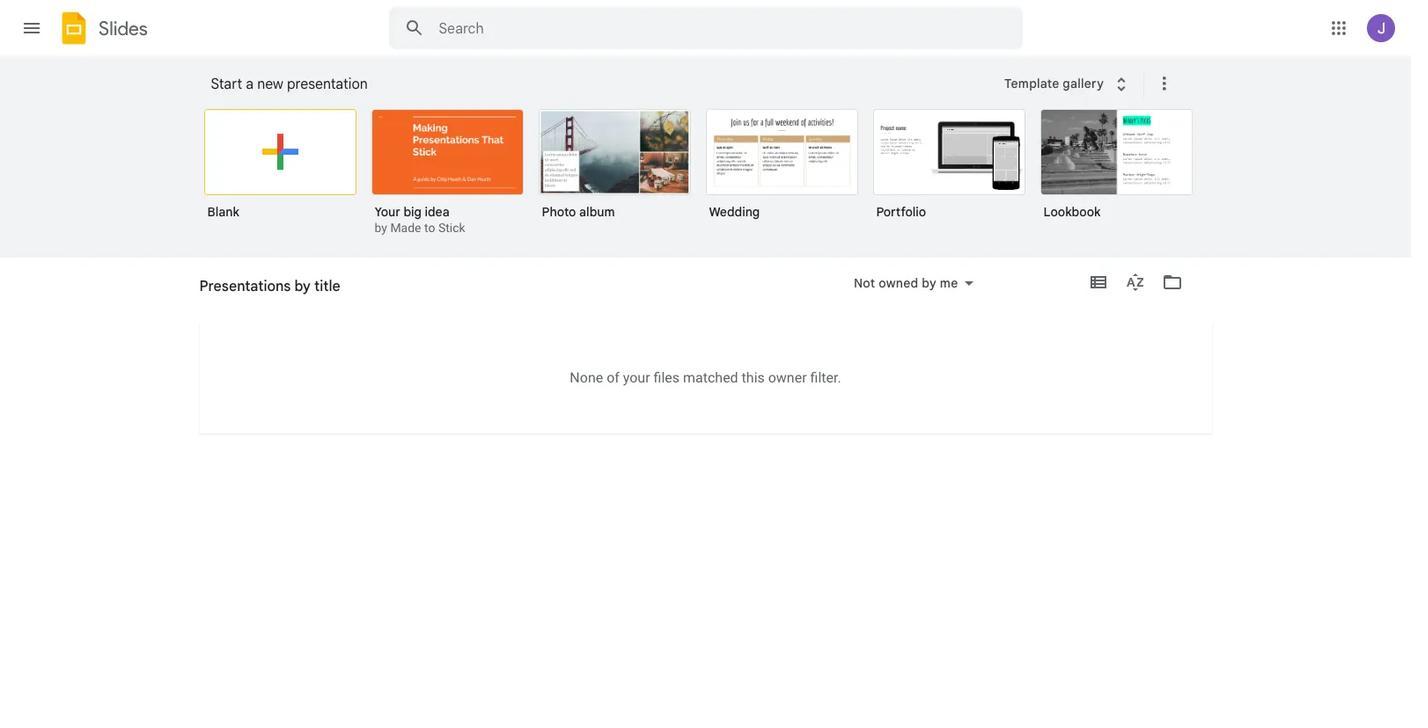 Task type: locate. For each thing, give the bounding box(es) containing it.
1 presentations from the top
[[199, 278, 291, 296]]

presentations by title
[[199, 278, 340, 296], [199, 285, 323, 301]]

list box containing blank
[[204, 106, 1216, 259]]

presentations
[[199, 278, 291, 296], [199, 285, 279, 301]]

to
[[424, 221, 435, 235]]

more actions. image
[[1151, 73, 1175, 94]]

template
[[1004, 75, 1059, 91]]

None search field
[[389, 7, 1022, 49]]

search image
[[397, 11, 432, 46]]

album
[[579, 204, 615, 220]]

made
[[390, 221, 421, 235]]

matched
[[683, 369, 738, 386]]

files
[[654, 369, 680, 386]]

presentation
[[287, 76, 368, 93]]

a
[[246, 76, 254, 93]]

none of your files matched this owner filter. region
[[199, 369, 1212, 386]]

2 presentations from the top
[[199, 285, 279, 301]]

me
[[940, 276, 958, 291]]

photo
[[542, 204, 576, 220]]

photo album
[[542, 204, 615, 220]]

list box
[[204, 106, 1216, 259]]

none
[[570, 369, 603, 386]]

title
[[314, 278, 340, 296], [300, 285, 323, 301]]

stick
[[438, 221, 465, 235]]

portfolio
[[876, 204, 926, 220]]

made to stick link
[[390, 221, 465, 235]]

photo album option
[[538, 109, 691, 232]]

template gallery button
[[993, 68, 1144, 99]]

your
[[623, 369, 650, 386]]

of
[[607, 369, 620, 386]]

by
[[375, 221, 387, 235], [922, 276, 937, 291], [294, 278, 311, 296], [283, 285, 297, 301]]

start a new presentation
[[211, 76, 368, 93]]

portfolio option
[[873, 109, 1025, 232]]

Search bar text field
[[439, 20, 978, 38]]

presentations by title heading
[[199, 258, 340, 314]]



Task type: describe. For each thing, give the bounding box(es) containing it.
main menu image
[[21, 18, 42, 39]]

not
[[854, 276, 875, 291]]

big
[[403, 204, 422, 220]]

1 presentations by title from the top
[[199, 278, 340, 296]]

template gallery
[[1004, 75, 1104, 91]]

filter.
[[810, 369, 841, 386]]

your
[[375, 204, 400, 220]]

not owned by me
[[854, 276, 958, 291]]

presentations inside presentations by title heading
[[199, 278, 291, 296]]

by inside dropdown button
[[922, 276, 937, 291]]

owner
[[768, 369, 807, 386]]

slides
[[99, 16, 148, 40]]

start
[[211, 76, 242, 93]]

wedding
[[709, 204, 760, 220]]

title inside heading
[[314, 278, 340, 296]]

by inside heading
[[294, 278, 311, 296]]

slides link
[[56, 11, 148, 49]]

blank option
[[204, 109, 356, 232]]

lookbook option
[[1040, 109, 1192, 232]]

your big idea by made to stick
[[375, 204, 465, 235]]

none of your files matched this owner filter.
[[570, 369, 841, 386]]

this
[[742, 369, 765, 386]]

2 presentations by title from the top
[[199, 285, 323, 301]]

idea
[[425, 204, 449, 220]]

not owned by me button
[[842, 273, 985, 294]]

your big idea option
[[371, 109, 523, 238]]

lookbook
[[1043, 204, 1101, 220]]

owned
[[879, 276, 919, 291]]

wedding option
[[705, 109, 858, 232]]

blank
[[207, 204, 239, 220]]

new
[[257, 76, 283, 93]]

by inside "your big idea by made to stick"
[[375, 221, 387, 235]]

start a new presentation heading
[[211, 56, 993, 113]]

gallery
[[1063, 75, 1104, 91]]



Task type: vqa. For each thing, say whether or not it's contained in the screenshot.
Team hierarchy with three levels with rectangles. Accent color: #0f9d58, close to green 11. radio
no



